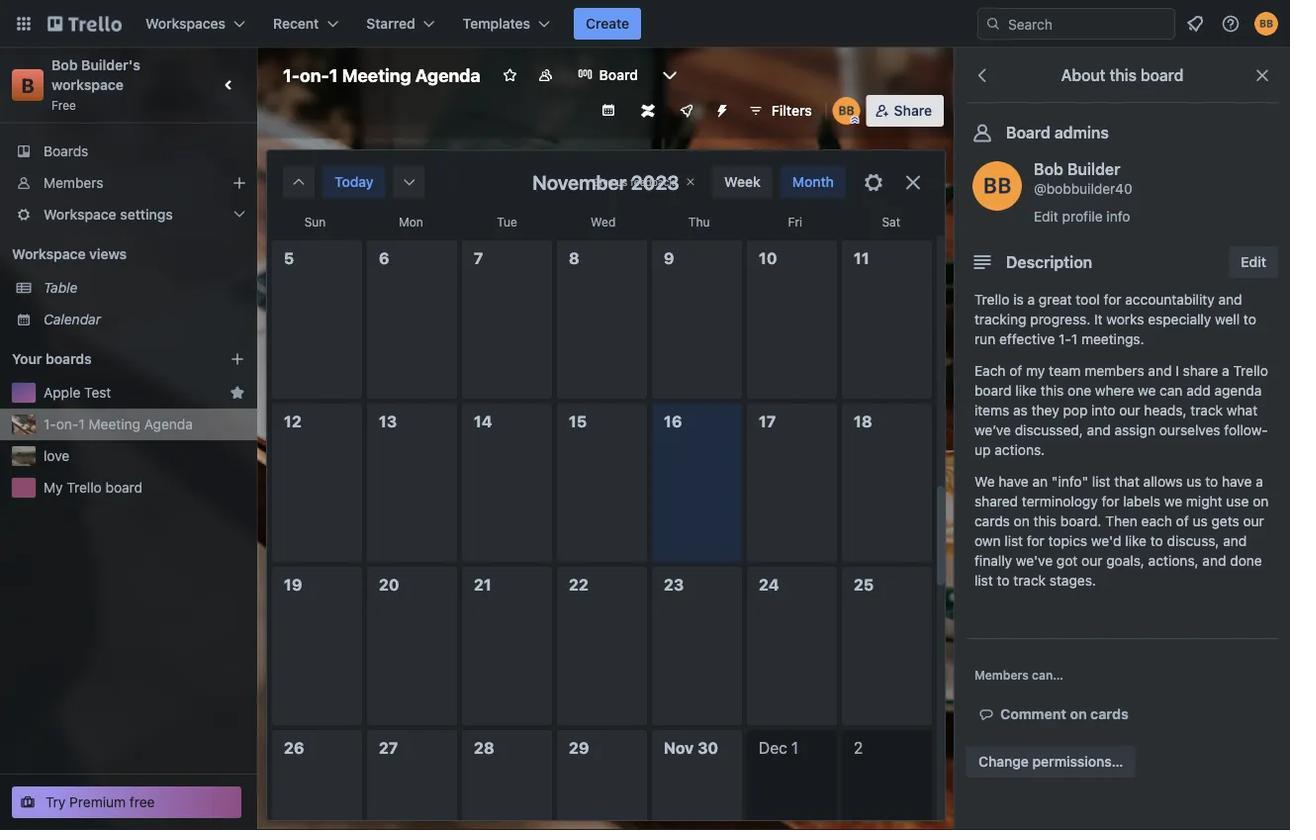 Task type: vqa. For each thing, say whether or not it's contained in the screenshot.
the 18
yes



Task type: locate. For each thing, give the bounding box(es) containing it.
1-on-1 meeting agenda down apple test link
[[44, 416, 193, 433]]

1 horizontal spatial bob
[[1035, 160, 1064, 179]]

of inside we have an "info" list that allows us to have a shared terminology for labels we might use on cards on this board. then each of us gets our own list for topics we'd like to discuss, and finally we've got our goals, actions, and done list to track stages.
[[1177, 513, 1190, 530]]

gets
[[1212, 513, 1240, 530]]

0 vertical spatial workspace
[[44, 206, 116, 223]]

0 vertical spatial of
[[1010, 363, 1023, 379]]

track down add
[[1191, 402, 1224, 419]]

0 vertical spatial board
[[600, 67, 638, 83]]

1 vertical spatial sm image
[[977, 705, 1001, 725]]

share button
[[867, 95, 944, 127]]

table link
[[44, 278, 246, 298]]

0 horizontal spatial on-
[[56, 416, 79, 433]]

2 vertical spatial 1-
[[44, 416, 56, 433]]

1 down recent popup button
[[329, 64, 338, 86]]

0 vertical spatial we
[[1139, 383, 1157, 399]]

bob inside bob builder's workspace free
[[51, 57, 78, 73]]

love
[[44, 448, 70, 464]]

on right the use at right
[[1254, 494, 1270, 510]]

a up agenda
[[1223, 363, 1230, 379]]

1 horizontal spatial of
[[1177, 513, 1190, 530]]

each
[[1142, 513, 1173, 530]]

mon
[[399, 215, 424, 229]]

free
[[130, 794, 155, 811]]

our up assign
[[1120, 402, 1141, 419]]

1 vertical spatial board
[[975, 383, 1012, 399]]

27
[[379, 739, 398, 758]]

sm image
[[289, 172, 309, 192], [977, 705, 1001, 725]]

workspace navigation collapse icon image
[[216, 71, 244, 99]]

sm image
[[400, 172, 419, 192]]

0 horizontal spatial meeting
[[89, 416, 141, 433]]

on- inside 1-on-1 meeting agenda link
[[56, 416, 79, 433]]

star or unstar board image
[[503, 67, 518, 83]]

our down the use at right
[[1244, 513, 1265, 530]]

what
[[1228, 402, 1259, 419]]

1 horizontal spatial list
[[1005, 533, 1024, 549]]

boards
[[46, 351, 92, 367]]

open information menu image
[[1222, 14, 1241, 34]]

1 horizontal spatial trello
[[975, 292, 1010, 308]]

bob builder (bobbuilder40) image right the filters
[[833, 97, 861, 125]]

0 vertical spatial bob
[[51, 57, 78, 73]]

0 horizontal spatial members
[[44, 175, 103, 191]]

1 horizontal spatial on-
[[300, 64, 329, 86]]

0 vertical spatial our
[[1120, 402, 1141, 419]]

24
[[759, 576, 780, 595]]

meetings.
[[1082, 331, 1145, 347]]

this down terminology
[[1034, 513, 1057, 530]]

track down we've
[[1014, 573, 1047, 589]]

0 vertical spatial board
[[1141, 66, 1184, 85]]

board up calendar power-up icon
[[600, 67, 638, 83]]

goals,
[[1107, 553, 1145, 569]]

2 vertical spatial our
[[1082, 553, 1103, 569]]

1 horizontal spatial have
[[1223, 474, 1253, 490]]

0 horizontal spatial board
[[600, 67, 638, 83]]

of left my at the top of the page
[[1010, 363, 1023, 379]]

your boards with 4 items element
[[12, 347, 200, 371]]

back to home image
[[48, 8, 122, 40]]

november 2023
[[533, 170, 680, 194]]

run
[[975, 331, 996, 347]]

0 vertical spatial cards
[[975, 513, 1011, 530]]

feedback!
[[631, 176, 678, 188]]

premium
[[69, 794, 126, 811]]

1 horizontal spatial bob builder (bobbuilder40) image
[[1255, 12, 1279, 36]]

26
[[284, 739, 305, 758]]

0 vertical spatial us
[[617, 176, 628, 188]]

2 vertical spatial list
[[975, 573, 994, 589]]

for up works
[[1104, 292, 1122, 308]]

a right is
[[1028, 292, 1036, 308]]

2 horizontal spatial board
[[1141, 66, 1184, 85]]

where
[[1096, 383, 1135, 399]]

0 vertical spatial sm image
[[289, 172, 309, 192]]

board
[[1141, 66, 1184, 85], [975, 383, 1012, 399], [105, 480, 143, 496]]

2 horizontal spatial trello
[[1234, 363, 1269, 379]]

agenda up love link
[[144, 416, 193, 433]]

0 vertical spatial members
[[44, 175, 103, 191]]

we inside we have an "info" list that allows us to have a shared terminology for labels we might use on cards on this board. then each of us gets our own list for topics we'd like to discuss, and finally we've got our goals, actions, and done list to track stages.
[[1165, 494, 1183, 510]]

cards inside we have an "info" list that allows us to have a shared terminology for labels we might use on cards on this board. then each of us gets our own list for topics we'd like to discuss, and finally we've got our goals, actions, and done list to track stages.
[[975, 513, 1011, 530]]

1 vertical spatial our
[[1244, 513, 1265, 530]]

1 horizontal spatial agenda
[[416, 64, 481, 86]]

cards down shared
[[975, 513, 1011, 530]]

2 horizontal spatial on
[[1254, 494, 1270, 510]]

boards
[[44, 143, 88, 159]]

effective
[[1000, 331, 1056, 347]]

workspace
[[51, 77, 124, 93]]

and down the into
[[1088, 422, 1112, 439]]

1- inside 1-on-1 meeting agenda text box
[[283, 64, 300, 86]]

0 vertical spatial for
[[1104, 292, 1122, 308]]

0 horizontal spatial cards
[[975, 513, 1011, 530]]

confluence icon image
[[641, 104, 655, 118]]

0 vertical spatial bob builder (bobbuilder40) image
[[1255, 12, 1279, 36]]

11
[[854, 249, 870, 268]]

we inside each of my team members and i share a trello board like this one where we can add agenda items as they pop into our heads, track what we've discussed, and assign ourselves follow- up actions.
[[1139, 383, 1157, 399]]

on- down 'apple'
[[56, 416, 79, 433]]

1 vertical spatial agenda
[[144, 416, 193, 433]]

us up might
[[1187, 474, 1202, 490]]

edit inside button
[[1242, 254, 1267, 270]]

we for of
[[1165, 494, 1183, 510]]

like up as
[[1016, 383, 1038, 399]]

fri
[[789, 215, 803, 229]]

sm image up sun in the left top of the page
[[289, 172, 309, 192]]

have up shared
[[999, 474, 1029, 490]]

2 vertical spatial this
[[1034, 513, 1057, 530]]

create button
[[574, 8, 642, 40]]

1 horizontal spatial 1-on-1 meeting agenda
[[283, 64, 481, 86]]

1 inside trello is a great tool for accountability and tracking progress. it works especially well to run effective 1-1 meetings.
[[1072, 331, 1078, 347]]

edit profile info link
[[1035, 208, 1131, 225]]

2 vertical spatial on
[[1071, 706, 1088, 723]]

2 horizontal spatial list
[[1093, 474, 1111, 490]]

can
[[1160, 383, 1184, 399]]

0 horizontal spatial of
[[1010, 363, 1023, 379]]

agenda left star or unstar board icon
[[416, 64, 481, 86]]

sm image up the change
[[977, 705, 1001, 725]]

this
[[1110, 66, 1137, 85], [1041, 383, 1065, 399], [1034, 513, 1057, 530]]

1 right dec
[[792, 739, 799, 758]]

bob inside bob builder @bobbuilder40
[[1035, 160, 1064, 179]]

this inside we have an "info" list that allows us to have a shared terminology for labels we might use on cards on this board. then each of us gets our own list for topics we'd like to discuss, and finally we've got our goals, actions, and done list to track stages.
[[1034, 513, 1057, 530]]

meeting down starred
[[342, 64, 412, 86]]

bob builder's workspace free
[[51, 57, 144, 112]]

workspace up workspace views
[[44, 206, 116, 223]]

1 vertical spatial members
[[975, 668, 1030, 682]]

members for members can…
[[975, 668, 1030, 682]]

views
[[89, 246, 127, 262]]

have up the use at right
[[1223, 474, 1253, 490]]

bob up workspace
[[51, 57, 78, 73]]

1 vertical spatial workspace
[[12, 246, 86, 262]]

1 down progress.
[[1072, 331, 1078, 347]]

a
[[1028, 292, 1036, 308], [1223, 363, 1230, 379], [1257, 474, 1264, 490]]

items
[[975, 402, 1010, 419]]

each of my team members and i share a trello board like this one where we can add agenda items as they pop into our heads, track what we've discussed, and assign ourselves follow- up actions.
[[975, 363, 1269, 458]]

1 vertical spatial on-
[[56, 416, 79, 433]]

0 horizontal spatial on
[[1014, 513, 1030, 530]]

trello up tracking
[[975, 292, 1010, 308]]

1-on-1 meeting agenda link
[[44, 415, 246, 435]]

own
[[975, 533, 1001, 549]]

this right about
[[1110, 66, 1137, 85]]

0 vertical spatial agenda
[[416, 64, 481, 86]]

add
[[1187, 383, 1211, 399]]

on- inside 1-on-1 meeting agenda text box
[[300, 64, 329, 86]]

pop
[[1064, 402, 1088, 419]]

bob down 'board admins'
[[1035, 160, 1064, 179]]

week button
[[713, 166, 773, 198]]

2 vertical spatial a
[[1257, 474, 1264, 490]]

us down might
[[1193, 513, 1209, 530]]

on right comment
[[1071, 706, 1088, 723]]

try
[[46, 794, 66, 811]]

1 vertical spatial 1-
[[1059, 331, 1072, 347]]

members link
[[0, 167, 257, 199]]

1 down apple test
[[79, 416, 85, 433]]

8
[[569, 249, 580, 268]]

builder's
[[81, 57, 140, 73]]

board down 0 notifications image
[[1141, 66, 1184, 85]]

filters button
[[742, 95, 818, 127]]

for inside trello is a great tool for accountability and tracking progress. it works especially well to run effective 1-1 meetings.
[[1104, 292, 1122, 308]]

1 have from the left
[[999, 474, 1029, 490]]

1 vertical spatial cards
[[1091, 706, 1129, 723]]

workspace views
[[12, 246, 127, 262]]

1
[[329, 64, 338, 86], [1072, 331, 1078, 347], [79, 416, 85, 433], [792, 739, 799, 758]]

members left can…
[[975, 668, 1030, 682]]

each
[[975, 363, 1006, 379]]

of up the "discuss,"
[[1177, 513, 1190, 530]]

a down the follow-
[[1257, 474, 1264, 490]]

2 vertical spatial trello
[[67, 480, 102, 496]]

great
[[1039, 292, 1073, 308]]

trello up agenda
[[1234, 363, 1269, 379]]

1 horizontal spatial edit
[[1242, 254, 1267, 270]]

list left that
[[1093, 474, 1111, 490]]

0 vertical spatial like
[[1016, 383, 1038, 399]]

templates button
[[451, 8, 562, 40]]

search image
[[986, 16, 1002, 32]]

and down gets
[[1224, 533, 1248, 549]]

0 horizontal spatial trello
[[67, 480, 102, 496]]

0 vertical spatial on
[[1254, 494, 1270, 510]]

0 horizontal spatial board
[[105, 480, 143, 496]]

board for board
[[600, 67, 638, 83]]

0 vertical spatial trello
[[975, 292, 1010, 308]]

we've
[[1017, 553, 1054, 569]]

0 vertical spatial list
[[1093, 474, 1111, 490]]

bob for builder
[[1035, 160, 1064, 179]]

workspace visible image
[[538, 67, 554, 83]]

assign
[[1115, 422, 1156, 439]]

to up might
[[1206, 474, 1219, 490]]

bob for builder's
[[51, 57, 78, 73]]

members can…
[[975, 668, 1064, 682]]

0 vertical spatial this
[[1110, 66, 1137, 85]]

like up goals,
[[1126, 533, 1147, 549]]

a inside each of my team members and i share a trello board like this one where we can add agenda items as they pop into our heads, track what we've discussed, and assign ourselves follow- up actions.
[[1223, 363, 1230, 379]]

to down each
[[1151, 533, 1164, 549]]

6
[[379, 249, 390, 268]]

accountability
[[1126, 292, 1216, 308]]

1 vertical spatial like
[[1126, 533, 1147, 549]]

0 vertical spatial track
[[1191, 402, 1224, 419]]

that
[[1115, 474, 1140, 490]]

1 horizontal spatial members
[[975, 668, 1030, 682]]

apple
[[44, 385, 81, 401]]

workspace up the table
[[12, 246, 86, 262]]

0 vertical spatial 1-on-1 meeting agenda
[[283, 64, 481, 86]]

stages.
[[1050, 573, 1097, 589]]

for up the then
[[1102, 494, 1120, 510]]

we down allows
[[1165, 494, 1183, 510]]

1-on-1 meeting agenda down starred
[[283, 64, 481, 86]]

list down finally
[[975, 573, 994, 589]]

1- down progress.
[[1059, 331, 1072, 347]]

0 horizontal spatial agenda
[[144, 416, 193, 433]]

us
[[617, 176, 628, 188], [1187, 474, 1202, 490], [1193, 513, 1209, 530]]

1 horizontal spatial 1-
[[283, 64, 300, 86]]

1 vertical spatial trello
[[1234, 363, 1269, 379]]

free
[[51, 98, 76, 112]]

on down shared
[[1014, 513, 1030, 530]]

0 vertical spatial edit
[[1035, 208, 1059, 225]]

a inside trello is a great tool for accountability and tracking progress. it works especially well to run effective 1-1 meetings.
[[1028, 292, 1036, 308]]

our
[[1120, 402, 1141, 419], [1244, 513, 1265, 530], [1082, 553, 1103, 569]]

12
[[284, 412, 302, 431]]

2 vertical spatial board
[[105, 480, 143, 496]]

7
[[474, 249, 483, 268]]

1 vertical spatial of
[[1177, 513, 1190, 530]]

bob builder (bobbuilder40) image
[[1255, 12, 1279, 36], [833, 97, 861, 125]]

1 horizontal spatial we
[[1165, 494, 1183, 510]]

edit for edit
[[1242, 254, 1267, 270]]

1 vertical spatial we
[[1165, 494, 1183, 510]]

2 horizontal spatial 1-
[[1059, 331, 1072, 347]]

meeting down test
[[89, 416, 141, 433]]

bob builder (bobbuilder40) image right open information menu image
[[1255, 12, 1279, 36]]

members inside members link
[[44, 175, 103, 191]]

us right "give"
[[617, 176, 628, 188]]

follow-
[[1225, 422, 1269, 439]]

1 vertical spatial edit
[[1242, 254, 1267, 270]]

actions.
[[995, 442, 1046, 458]]

and up well
[[1219, 292, 1243, 308]]

board.
[[1061, 513, 1102, 530]]

workspace inside popup button
[[44, 206, 116, 223]]

0 horizontal spatial we
[[1139, 383, 1157, 399]]

board for board admins
[[1007, 123, 1051, 142]]

list right own at the bottom of the page
[[1005, 533, 1024, 549]]

workspace for workspace views
[[12, 246, 86, 262]]

0 horizontal spatial bob builder (bobbuilder40) image
[[833, 97, 861, 125]]

to inside trello is a great tool for accountability and tracking progress. it works especially well to run effective 1-1 meetings.
[[1244, 311, 1257, 328]]

1- up the love at the left bottom of the page
[[44, 416, 56, 433]]

labels
[[1124, 494, 1161, 510]]

cards up permissions… on the bottom right of the page
[[1091, 706, 1129, 723]]

1 vertical spatial this
[[1041, 383, 1065, 399]]

0 horizontal spatial track
[[1014, 573, 1047, 589]]

29
[[569, 739, 590, 758]]

@bobbuilder40
[[1035, 181, 1133, 197]]

comment on cards
[[1001, 706, 1129, 723]]

bob builder link
[[1035, 160, 1121, 179]]

board left admins
[[1007, 123, 1051, 142]]

and inside trello is a great tool for accountability and tracking progress. it works especially well to run effective 1-1 meetings.
[[1219, 292, 1243, 308]]

1 horizontal spatial track
[[1191, 402, 1224, 419]]

1 horizontal spatial our
[[1120, 402, 1141, 419]]

add board image
[[230, 351, 246, 367]]

apple test
[[44, 385, 111, 401]]

to right well
[[1244, 311, 1257, 328]]

customize views image
[[660, 65, 680, 85]]

trello inside trello is a great tool for accountability and tracking progress. it works especially well to run effective 1-1 meetings.
[[975, 292, 1010, 308]]

0 vertical spatial meeting
[[342, 64, 412, 86]]

0 horizontal spatial have
[[999, 474, 1029, 490]]

1- down recent
[[283, 64, 300, 86]]

0 horizontal spatial like
[[1016, 383, 1038, 399]]

workspaces button
[[134, 8, 257, 40]]

workspace for workspace settings
[[44, 206, 116, 223]]

give us feedback! link
[[593, 176, 678, 188]]

we left can
[[1139, 383, 1157, 399]]

Search field
[[1002, 9, 1175, 39]]

members down boards at the top of page
[[44, 175, 103, 191]]

1 horizontal spatial on
[[1071, 706, 1088, 723]]

0 vertical spatial a
[[1028, 292, 1036, 308]]

2 have from the left
[[1223, 474, 1253, 490]]

our down we'd
[[1082, 553, 1103, 569]]

0 vertical spatial 1-
[[283, 64, 300, 86]]

1 vertical spatial a
[[1223, 363, 1230, 379]]

16
[[664, 412, 683, 431]]

we
[[1139, 383, 1157, 399], [1165, 494, 1183, 510]]

trello right my
[[67, 480, 102, 496]]

up
[[975, 442, 991, 458]]

list
[[1093, 474, 1111, 490], [1005, 533, 1024, 549], [975, 573, 994, 589]]

for up we've
[[1028, 533, 1045, 549]]

0 horizontal spatial edit
[[1035, 208, 1059, 225]]

1 vertical spatial track
[[1014, 573, 1047, 589]]

board up items
[[975, 383, 1012, 399]]

agenda
[[416, 64, 481, 86], [144, 416, 193, 433]]

on- down recent popup button
[[300, 64, 329, 86]]

1 horizontal spatial meeting
[[342, 64, 412, 86]]

board down love link
[[105, 480, 143, 496]]

we for heads,
[[1139, 383, 1157, 399]]

this up the they
[[1041, 383, 1065, 399]]

1 horizontal spatial sm image
[[977, 705, 1001, 725]]

0 vertical spatial on-
[[300, 64, 329, 86]]



Task type: describe. For each thing, give the bounding box(es) containing it.
2 vertical spatial us
[[1193, 513, 1209, 530]]

2 vertical spatial for
[[1028, 533, 1045, 549]]

1 inside text box
[[329, 64, 338, 86]]

trello inside my trello board link
[[67, 480, 102, 496]]

my
[[44, 480, 63, 496]]

works
[[1107, 311, 1145, 328]]

team
[[1050, 363, 1082, 379]]

calendar
[[44, 311, 101, 328]]

boards link
[[0, 136, 257, 167]]

done
[[1231, 553, 1263, 569]]

automation image
[[707, 95, 734, 123]]

test
[[84, 385, 111, 401]]

recent
[[273, 15, 319, 32]]

30
[[698, 739, 719, 758]]

1- inside 1-on-1 meeting agenda link
[[44, 416, 56, 433]]

10
[[759, 249, 778, 268]]

1 vertical spatial us
[[1187, 474, 1202, 490]]

we have an "info" list that allows us to have a shared terminology for labels we might use on cards on this board. then each of us gets our own list for topics we'd like to discuss, and finally we've got our goals, actions, and done list to track stages.
[[975, 474, 1270, 589]]

of inside each of my team members and i share a trello board like this one where we can add agenda items as they pop into our heads, track what we've discussed, and assign ourselves follow- up actions.
[[1010, 363, 1023, 379]]

5
[[284, 249, 294, 268]]

my trello board link
[[44, 478, 246, 498]]

we
[[975, 474, 996, 490]]

board inside each of my team members and i share a trello board like this one where we can add agenda items as they pop into our heads, track what we've discussed, and assign ourselves follow- up actions.
[[975, 383, 1012, 399]]

bob builder (bobbuilder40) image inside the primary element
[[1255, 12, 1279, 36]]

especially
[[1149, 311, 1212, 328]]

primary element
[[0, 0, 1291, 48]]

1 vertical spatial meeting
[[89, 416, 141, 433]]

1 vertical spatial on
[[1014, 513, 1030, 530]]

2023
[[631, 170, 680, 194]]

recent button
[[261, 8, 351, 40]]

thu
[[689, 215, 710, 229]]

wed
[[591, 215, 616, 229]]

0 notifications image
[[1184, 12, 1208, 36]]

bob builder @bobbuilder40
[[1035, 160, 1133, 197]]

profile
[[1063, 208, 1104, 225]]

board for my trello board
[[105, 480, 143, 496]]

try premium free button
[[12, 787, 242, 819]]

allows
[[1144, 474, 1184, 490]]

got
[[1057, 553, 1078, 569]]

starred
[[367, 15, 416, 32]]

0 horizontal spatial our
[[1082, 553, 1103, 569]]

dec
[[759, 739, 788, 758]]

comment
[[1001, 706, 1067, 723]]

sat
[[883, 215, 901, 229]]

my
[[1027, 363, 1046, 379]]

power ups image
[[679, 103, 695, 119]]

bob builder's workspace link
[[51, 57, 144, 93]]

they
[[1032, 402, 1060, 419]]

discussed,
[[1015, 422, 1084, 439]]

13
[[379, 412, 397, 431]]

create
[[586, 15, 630, 32]]

2 horizontal spatial our
[[1244, 513, 1265, 530]]

1- inside trello is a great tool for accountability and tracking progress. it works especially well to run effective 1-1 meetings.
[[1059, 331, 1072, 347]]

progress.
[[1031, 311, 1091, 328]]

give us feedback!
[[593, 176, 678, 188]]

my trello board
[[44, 480, 143, 496]]

meeting inside text box
[[342, 64, 412, 86]]

1 vertical spatial bob builder (bobbuilder40) image
[[833, 97, 861, 125]]

1 vertical spatial 1-on-1 meeting agenda
[[44, 416, 193, 433]]

agenda inside text box
[[416, 64, 481, 86]]

23
[[664, 576, 684, 595]]

0 horizontal spatial sm image
[[289, 172, 309, 192]]

try premium free
[[46, 794, 155, 811]]

14
[[474, 412, 493, 431]]

tue
[[497, 215, 518, 229]]

like inside we have an "info" list that allows us to have a shared terminology for labels we might use on cards on this board. then each of us gets our own list for topics we'd like to discuss, and finally we've got our goals, actions, and done list to track stages.
[[1126, 533, 1147, 549]]

and down the "discuss,"
[[1203, 553, 1227, 569]]

track inside we have an "info" list that allows us to have a shared terminology for labels we might use on cards on this board. then each of us gets our own list for topics we'd like to discuss, and finally we've got our goals, actions, and done list to track stages.
[[1014, 573, 1047, 589]]

b
[[21, 73, 34, 97]]

this inside each of my team members and i share a trello board like this one where we can add agenda items as they pop into our heads, track what we've discussed, and assign ourselves follow- up actions.
[[1041, 383, 1065, 399]]

track inside each of my team members and i share a trello board like this one where we can add agenda items as they pop into our heads, track what we've discussed, and assign ourselves follow- up actions.
[[1191, 402, 1224, 419]]

members for members
[[44, 175, 103, 191]]

0 horizontal spatial list
[[975, 573, 994, 589]]

our inside each of my team members and i share a trello board like this one where we can add agenda items as they pop into our heads, track what we've discussed, and assign ourselves follow- up actions.
[[1120, 402, 1141, 419]]

your
[[12, 351, 42, 367]]

to down finally
[[997, 573, 1010, 589]]

use
[[1227, 494, 1250, 510]]

this member is an admin of this board. image
[[851, 116, 860, 125]]

about this board
[[1062, 66, 1184, 85]]

b link
[[12, 69, 44, 101]]

Board name text field
[[273, 59, 491, 91]]

1-on-1 meeting agenda inside text box
[[283, 64, 481, 86]]

well
[[1216, 311, 1241, 328]]

22
[[569, 576, 589, 595]]

change permissions… link
[[967, 746, 1136, 778]]

like inside each of my team members and i share a trello board like this one where we can add agenda items as they pop into our heads, track what we've discussed, and assign ourselves follow- up actions.
[[1016, 383, 1038, 399]]

starred button
[[355, 8, 447, 40]]

love link
[[44, 447, 246, 466]]

1 vertical spatial for
[[1102, 494, 1120, 510]]

17
[[759, 412, 776, 431]]

bob builder (bobbuilder40) image
[[973, 161, 1023, 211]]

change
[[979, 754, 1030, 770]]

tracking
[[975, 311, 1027, 328]]

starred icon image
[[230, 385, 246, 401]]

a inside we have an "info" list that allows us to have a shared terminology for labels we might use on cards on this board. then each of us gets our own list for topics we'd like to discuss, and finally we've got our goals, actions, and done list to track stages.
[[1257, 474, 1264, 490]]

topics
[[1049, 533, 1088, 549]]

1 horizontal spatial cards
[[1091, 706, 1129, 723]]

board for about this board
[[1141, 66, 1184, 85]]

board link
[[566, 59, 650, 91]]

builder
[[1068, 160, 1121, 179]]

"info"
[[1052, 474, 1089, 490]]

terminology
[[1023, 494, 1099, 510]]

it
[[1095, 311, 1103, 328]]

board admins
[[1007, 123, 1110, 142]]

trello inside each of my team members and i share a trello board like this one where we can add agenda items as they pop into our heads, track what we've discussed, and assign ourselves follow- up actions.
[[1234, 363, 1269, 379]]

heads,
[[1145, 402, 1188, 419]]

edit for edit profile info
[[1035, 208, 1059, 225]]

can…
[[1033, 668, 1064, 682]]

table
[[44, 280, 78, 296]]

sun
[[305, 215, 326, 229]]

28
[[474, 739, 495, 758]]

might
[[1187, 494, 1223, 510]]

and left i
[[1149, 363, 1173, 379]]

workspace settings
[[44, 206, 173, 223]]

trello is a great tool for accountability and tracking progress. it works especially well to run effective 1-1 meetings.
[[975, 292, 1257, 347]]

9
[[664, 249, 675, 268]]

description
[[1007, 253, 1093, 272]]

workspaces
[[146, 15, 226, 32]]

share
[[895, 102, 933, 119]]

tool
[[1077, 292, 1101, 308]]

share
[[1184, 363, 1219, 379]]

members
[[1085, 363, 1145, 379]]

calendar power-up image
[[601, 102, 617, 118]]

settings
[[120, 206, 173, 223]]

20
[[379, 576, 400, 595]]



